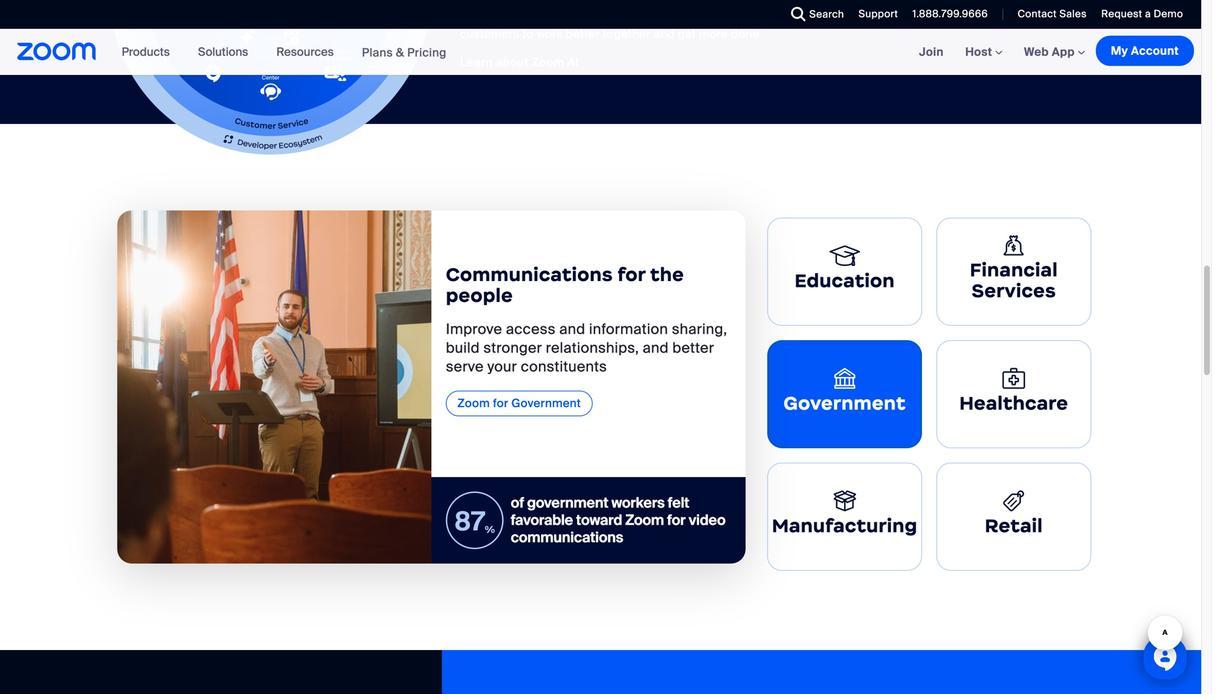 Task type: vqa. For each thing, say whether or not it's contained in the screenshot.
left your
yes



Task type: locate. For each thing, give the bounding box(es) containing it.
and down information
[[643, 339, 669, 358]]

resources button
[[276, 29, 340, 75]]

1 horizontal spatial government
[[784, 392, 906, 415]]

tab list
[[760, 211, 1099, 579]]

1 vertical spatial ai
[[567, 55, 579, 70]]

your right empower
[[890, 10, 914, 25]]

for left the
[[618, 263, 646, 287]]

zoom down work
[[532, 55, 564, 70]]

ai down collaborate, on the top left
[[567, 55, 579, 70]]

government inside zoom for government link
[[512, 396, 581, 411]]

0 vertical spatial for
[[618, 263, 646, 287]]

better right work
[[566, 26, 600, 42]]

plans & pricing link
[[362, 45, 447, 60], [362, 45, 447, 60]]

&
[[396, 45, 404, 60]]

1 horizontal spatial for
[[618, 263, 646, 287]]

0 vertical spatial your
[[890, 10, 914, 25]]

employees,
[[917, 10, 981, 25]]

zoom for government link
[[446, 391, 593, 417]]

and up relationships,
[[559, 321, 585, 339]]

1 vertical spatial your
[[487, 358, 517, 376]]

request a demo link
[[1090, 0, 1201, 29], [1101, 7, 1183, 21]]

government
[[527, 494, 608, 513]]

1 vertical spatial zoom
[[457, 396, 490, 411]]

zoom down serve
[[457, 396, 490, 411]]

request
[[1101, 7, 1142, 21]]

1 vertical spatial for
[[493, 396, 509, 411]]

customers
[[460, 26, 519, 42]]

build
[[446, 339, 480, 358]]

contact sales
[[1018, 7, 1087, 21]]

contact
[[1018, 7, 1057, 21]]

my
[[1111, 43, 1128, 58]]

for down stronger
[[493, 396, 509, 411]]

connect,
[[460, 10, 511, 25]]

request a demo
[[1101, 7, 1183, 21]]

1 horizontal spatial zoom
[[532, 55, 564, 70]]

for inside of government workers felt favorable toward zoom for video communications
[[667, 512, 686, 530]]

contact sales link
[[1007, 0, 1090, 29], [1018, 7, 1087, 21]]

0 vertical spatial ai
[[716, 10, 727, 25]]

app
[[1052, 44, 1075, 60]]

the
[[650, 263, 684, 287]]

1 horizontal spatial better
[[672, 339, 714, 358]]

account
[[1131, 43, 1179, 58]]

better
[[566, 26, 600, 42], [672, 339, 714, 358]]

support
[[859, 7, 898, 21]]

your down stronger
[[487, 358, 517, 376]]

connect, collaborate, and create with zoom's ai powered platform. empower your employees, teams, and customers to work better together and get more done.
[[460, 10, 1046, 42]]

serve
[[446, 358, 484, 376]]

zoom for government
[[457, 396, 581, 411]]

resources
[[276, 44, 334, 60]]

search button
[[780, 0, 848, 29]]

contact sales link up web app 'dropdown button'
[[1018, 7, 1087, 21]]

products button
[[122, 29, 176, 75]]

manufacturing
[[772, 514, 918, 538]]

1 vertical spatial better
[[672, 339, 714, 358]]

for
[[618, 263, 646, 287], [493, 396, 509, 411], [667, 512, 686, 530]]

2 vertical spatial zoom
[[625, 512, 664, 530]]

create
[[607, 10, 643, 25]]

for inside communications for the people
[[618, 263, 646, 287]]

0 horizontal spatial government
[[512, 396, 581, 411]]

ai
[[716, 10, 727, 25], [567, 55, 579, 70]]

ai up more
[[716, 10, 727, 25]]

1.888.799.9666 button
[[902, 0, 992, 29], [913, 7, 988, 21]]

with
[[646, 10, 669, 25]]

empower
[[835, 10, 887, 25]]

your inside connect, collaborate, and create with zoom's ai powered platform. empower your employees, teams, and customers to work better together and get more done.
[[890, 10, 914, 25]]

about
[[496, 55, 529, 70]]

search
[[809, 8, 844, 21]]

for left video
[[667, 512, 686, 530]]

felt
[[668, 494, 689, 513]]

for for the
[[618, 263, 646, 287]]

retail
[[985, 514, 1043, 538]]

banner containing my account
[[0, 29, 1201, 76]]

support link
[[848, 0, 902, 29], [859, 7, 898, 21]]

zoom left felt
[[625, 512, 664, 530]]

access
[[506, 321, 556, 339]]

relationships,
[[546, 339, 639, 358]]

1 horizontal spatial your
[[890, 10, 914, 25]]

toward
[[576, 512, 622, 530]]

zoom
[[532, 55, 564, 70], [457, 396, 490, 411], [625, 512, 664, 530]]

better down sharing,
[[672, 339, 714, 358]]

2 vertical spatial for
[[667, 512, 686, 530]]

0 vertical spatial better
[[566, 26, 600, 42]]

plans
[[362, 45, 393, 60]]

contact sales link up web app
[[1007, 0, 1090, 29]]

tab list containing financial services
[[760, 211, 1099, 579]]

government
[[784, 392, 906, 415], [512, 396, 581, 411]]

and
[[583, 10, 604, 25], [1025, 10, 1046, 25], [654, 26, 675, 42], [559, 321, 585, 339], [643, 339, 669, 358]]

1 horizontal spatial ai
[[716, 10, 727, 25]]

zoom's
[[672, 10, 713, 25]]

government group
[[117, 211, 746, 564]]

and right teams,
[[1025, 10, 1046, 25]]

banner
[[0, 29, 1201, 76]]

workers
[[612, 494, 665, 513]]

better inside improve access and information sharing, build stronger relationships, and better serve your constituents
[[672, 339, 714, 358]]

0 horizontal spatial your
[[487, 358, 517, 376]]

%
[[485, 524, 495, 536]]

a
[[1145, 7, 1151, 21]]

web app
[[1024, 44, 1075, 60]]

of government workers felt favorable toward zoom for video communications
[[511, 494, 726, 547]]

0 horizontal spatial for
[[493, 396, 509, 411]]

0 horizontal spatial better
[[566, 26, 600, 42]]

pricing
[[407, 45, 447, 60]]

stronger
[[484, 339, 542, 358]]

1.888.799.9666
[[913, 7, 988, 21]]

2 horizontal spatial for
[[667, 512, 686, 530]]

2 horizontal spatial zoom
[[625, 512, 664, 530]]



Task type: describe. For each thing, give the bounding box(es) containing it.
products
[[122, 44, 170, 60]]

done.
[[731, 26, 763, 42]]

platform.
[[782, 10, 832, 25]]

host
[[965, 44, 995, 60]]

solutions button
[[198, 29, 255, 75]]

improve access and information sharing, build stronger relationships, and better serve your constituents
[[446, 321, 727, 376]]

zoom for government image
[[117, 211, 431, 564]]

financial
[[970, 258, 1058, 282]]

sales
[[1060, 7, 1087, 21]]

healthcare
[[959, 392, 1068, 415]]

more
[[699, 26, 728, 42]]

collaborate,
[[514, 10, 580, 25]]

communications for the people
[[446, 263, 684, 307]]

my account link
[[1096, 36, 1194, 66]]

solutions
[[198, 44, 248, 60]]

people
[[446, 284, 513, 307]]

demo
[[1154, 7, 1183, 21]]

together
[[603, 26, 651, 42]]

0 horizontal spatial zoom
[[457, 396, 490, 411]]

services
[[972, 279, 1056, 303]]

87
[[454, 505, 485, 539]]

web
[[1024, 44, 1049, 60]]

teams,
[[985, 10, 1022, 25]]

information
[[589, 321, 668, 339]]

work
[[537, 26, 563, 42]]

87 %
[[454, 505, 495, 539]]

better inside connect, collaborate, and create with zoom's ai powered platform. empower your employees, teams, and customers to work better together and get more done.
[[566, 26, 600, 42]]

improve
[[446, 321, 502, 339]]

sharing,
[[672, 321, 727, 339]]

zoom inside of government workers felt favorable toward zoom for video communications
[[625, 512, 664, 530]]

plans & pricing
[[362, 45, 447, 60]]

0 horizontal spatial ai
[[567, 55, 579, 70]]

favorable
[[511, 512, 573, 530]]

product information navigation
[[111, 29, 457, 76]]

of
[[511, 494, 524, 513]]

web app button
[[1024, 44, 1085, 60]]

join link
[[908, 29, 955, 75]]

and down with
[[654, 26, 675, 42]]

zoom logo image
[[17, 43, 96, 61]]

join
[[919, 44, 944, 60]]

communications
[[511, 529, 623, 547]]

ai inside connect, collaborate, and create with zoom's ai powered platform. empower your employees, teams, and customers to work better together and get more done.
[[716, 10, 727, 25]]

communications
[[446, 263, 613, 287]]

learn about zoom ai
[[460, 55, 579, 70]]

your inside improve access and information sharing, build stronger relationships, and better serve your constituents
[[487, 358, 517, 376]]

host button
[[965, 44, 1002, 60]]

government inside tab list
[[784, 392, 906, 415]]

for for government
[[493, 396, 509, 411]]

my account
[[1111, 43, 1179, 58]]

and left create
[[583, 10, 604, 25]]

financial services
[[970, 258, 1058, 303]]

constituents
[[521, 358, 607, 376]]

0 vertical spatial zoom
[[532, 55, 564, 70]]

learn
[[460, 55, 493, 70]]

education
[[795, 269, 895, 293]]

meetings navigation
[[908, 29, 1201, 76]]

to
[[522, 26, 534, 42]]

powered
[[730, 10, 779, 25]]

get
[[678, 26, 696, 42]]

video
[[689, 512, 726, 530]]

learn about zoom ai link
[[460, 55, 579, 70]]



